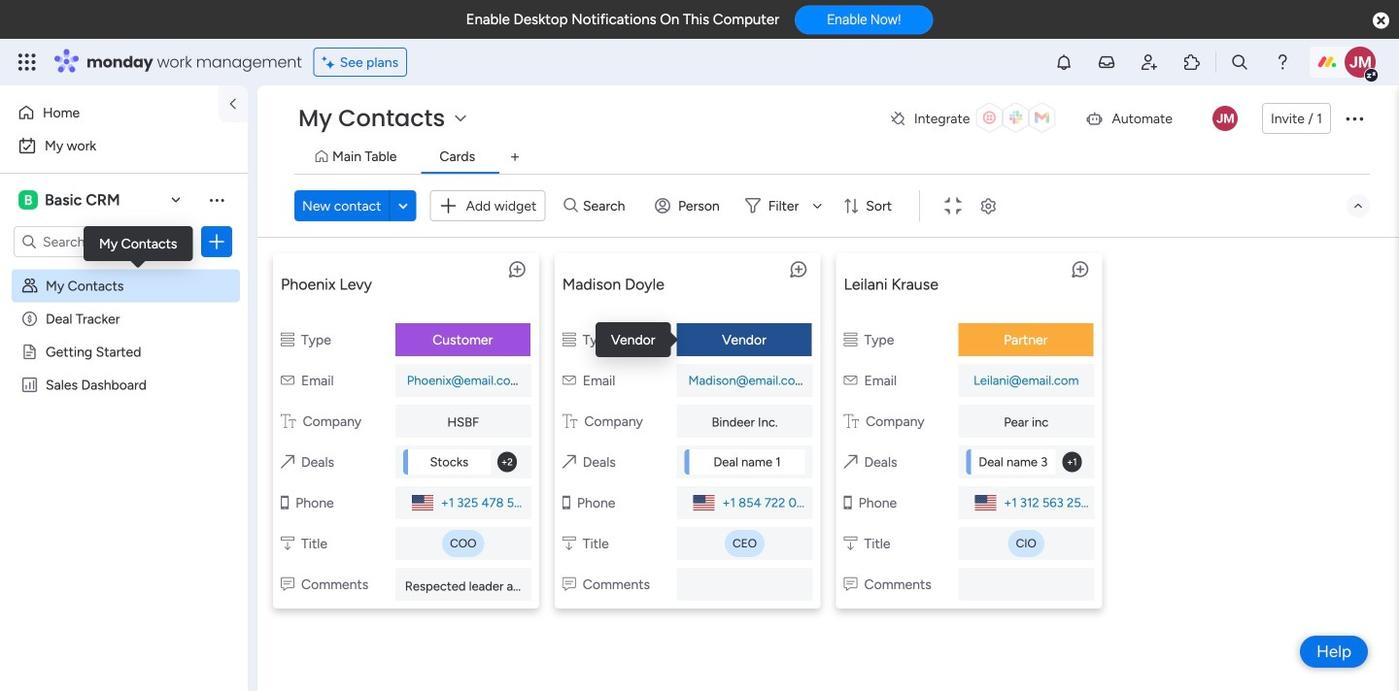 Task type: vqa. For each thing, say whether or not it's contained in the screenshot.
leftmost small dropdown column outline icon
yes



Task type: describe. For each thing, give the bounding box(es) containing it.
update feed image
[[1097, 52, 1117, 72]]

Search in workspace field
[[41, 231, 162, 253]]

small dropdown column outline image for 1st v2 small long text column icon from the right
[[844, 536, 858, 552]]

v2 board relation small image for dapulse text column image
[[562, 454, 576, 471]]

v2 email column image for v2 status outline image
[[562, 373, 576, 389]]

v2 board relation small image
[[281, 454, 294, 471]]

0 vertical spatial option
[[12, 97, 207, 128]]

search everything image
[[1230, 52, 1250, 72]]

2 v2 small long text column image from the left
[[844, 577, 858, 593]]

invite members image
[[1140, 52, 1159, 72]]

public dashboard image
[[20, 376, 39, 395]]

public board image
[[20, 343, 39, 362]]

select product image
[[17, 52, 37, 72]]

v2 mobile phone image
[[844, 495, 852, 512]]

dapulse text column image for 1st v2 small long text column icon from the right's v2 status outline icon
[[844, 413, 859, 430]]

0 horizontal spatial options image
[[207, 232, 226, 252]]

v2 mobile phone image for v2 board relation small image for dapulse text column image
[[562, 495, 570, 512]]

v2 small long text column image
[[562, 577, 576, 593]]



Task type: locate. For each thing, give the bounding box(es) containing it.
0 horizontal spatial dapulse text column image
[[281, 413, 296, 430]]

options image up collapse image at the top of page
[[1343, 107, 1366, 130]]

dapulse close image
[[1373, 11, 1390, 31]]

1 v2 email column image from the left
[[281, 373, 294, 389]]

jeremy miller image down search everything image on the right top of page
[[1213, 106, 1238, 131]]

1 small dropdown column outline image from the left
[[281, 536, 294, 552]]

small dropdown column outline image for second v2 small long text column icon from right
[[281, 536, 294, 552]]

0 horizontal spatial jeremy miller image
[[1213, 106, 1238, 131]]

option
[[12, 97, 207, 128], [12, 130, 236, 161], [0, 269, 248, 273]]

1 horizontal spatial v2 status outline image
[[844, 332, 858, 348]]

0 horizontal spatial v2 board relation small image
[[562, 454, 576, 471]]

1 horizontal spatial options image
[[1343, 107, 1366, 130]]

small dropdown column outline image up v2 small long text column image at the left bottom of page
[[562, 536, 576, 552]]

1 v2 status outline image from the left
[[281, 332, 294, 348]]

jeremy miller image down dapulse close image
[[1345, 47, 1376, 78]]

options image down workspace options image
[[207, 232, 226, 252]]

arrow down image
[[806, 194, 829, 218]]

3 small dropdown column outline image from the left
[[844, 536, 858, 552]]

dapulse text column image down v2 email column icon
[[844, 413, 859, 430]]

2 dapulse text column image from the left
[[844, 413, 859, 430]]

v2 status outline image for 1st v2 small long text column icon from the right
[[844, 332, 858, 348]]

0 horizontal spatial v2 mobile phone image
[[281, 495, 289, 512]]

small dropdown column outline image down v2 board relation small icon
[[281, 536, 294, 552]]

v2 board relation small image down dapulse text column image
[[562, 454, 576, 471]]

v2 email column image up v2 board relation small icon
[[281, 373, 294, 389]]

help image
[[1273, 52, 1292, 72]]

2 v2 mobile phone image from the left
[[562, 495, 570, 512]]

0 horizontal spatial v2 small long text column image
[[281, 577, 294, 593]]

1 dapulse text column image from the left
[[281, 413, 296, 430]]

dapulse text column image up v2 board relation small icon
[[281, 413, 296, 430]]

small dropdown column outline image for v2 small long text column image at the left bottom of page
[[562, 536, 576, 552]]

1 horizontal spatial v2 email column image
[[562, 373, 576, 389]]

1 horizontal spatial v2 board relation small image
[[844, 454, 858, 471]]

v2 board relation small image for dapulse text column icon corresponding to 1st v2 small long text column icon from the right's v2 status outline icon
[[844, 454, 858, 471]]

1 v2 small long text column image from the left
[[281, 577, 294, 593]]

v2 email column image
[[844, 373, 858, 389]]

v2 email column image down v2 status outline image
[[562, 373, 576, 389]]

0 horizontal spatial v2 status outline image
[[281, 332, 294, 348]]

v2 mobile phone image
[[281, 495, 289, 512], [562, 495, 570, 512]]

dapulse text column image
[[562, 413, 578, 430]]

small dropdown column outline image
[[281, 536, 294, 552], [562, 536, 576, 552], [844, 536, 858, 552]]

tab list
[[294, 142, 1370, 174]]

0 horizontal spatial small dropdown column outline image
[[281, 536, 294, 552]]

v2 email column image for v2 status outline icon associated with second v2 small long text column icon from right
[[281, 373, 294, 389]]

v2 board relation small image up v2 mobile phone icon
[[844, 454, 858, 471]]

1 horizontal spatial v2 small long text column image
[[844, 577, 858, 593]]

dapulse text column image
[[281, 413, 296, 430], [844, 413, 859, 430]]

v2 search image
[[564, 195, 578, 217]]

workspace options image
[[207, 190, 226, 210]]

v2 mobile phone image for v2 board relation small icon
[[281, 495, 289, 512]]

small dropdown column outline image down v2 mobile phone icon
[[844, 536, 858, 552]]

notifications image
[[1054, 52, 1074, 72]]

add view image
[[511, 150, 519, 164]]

v2 small long text column image
[[281, 577, 294, 593], [844, 577, 858, 593]]

row group
[[265, 246, 1392, 625]]

see plans image
[[322, 51, 340, 73]]

collapse image
[[1351, 198, 1366, 214]]

workspace selection element
[[18, 189, 123, 212]]

monday marketplace image
[[1183, 52, 1202, 72]]

2 v2 status outline image from the left
[[844, 332, 858, 348]]

workspace image
[[18, 190, 38, 211]]

0 vertical spatial options image
[[1343, 107, 1366, 130]]

v2 board relation small image
[[562, 454, 576, 471], [844, 454, 858, 471]]

1 horizontal spatial v2 mobile phone image
[[562, 495, 570, 512]]

angle down image
[[399, 199, 408, 213]]

1 horizontal spatial small dropdown column outline image
[[562, 536, 576, 552]]

dapulse text column image for v2 status outline icon associated with second v2 small long text column icon from right
[[281, 413, 296, 430]]

2 v2 board relation small image from the left
[[844, 454, 858, 471]]

v2 mobile phone image up v2 small long text column image at the left bottom of page
[[562, 495, 570, 512]]

tab
[[500, 142, 531, 173]]

v2 mobile phone image down v2 board relation small icon
[[281, 495, 289, 512]]

1 vertical spatial jeremy miller image
[[1213, 106, 1238, 131]]

1 horizontal spatial dapulse text column image
[[844, 413, 859, 430]]

1 vertical spatial option
[[12, 130, 236, 161]]

options image
[[1343, 107, 1366, 130], [207, 232, 226, 252]]

jeremy miller image
[[1345, 47, 1376, 78], [1213, 106, 1238, 131]]

2 small dropdown column outline image from the left
[[562, 536, 576, 552]]

1 v2 board relation small image from the left
[[562, 454, 576, 471]]

1 v2 mobile phone image from the left
[[281, 495, 289, 512]]

2 vertical spatial option
[[0, 269, 248, 273]]

1 vertical spatial options image
[[207, 232, 226, 252]]

v2 status outline image for second v2 small long text column icon from right
[[281, 332, 294, 348]]

Search field
[[578, 192, 636, 220]]

list box
[[0, 266, 248, 664]]

v2 status outline image
[[562, 332, 576, 348]]

0 vertical spatial jeremy miller image
[[1345, 47, 1376, 78]]

2 horizontal spatial small dropdown column outline image
[[844, 536, 858, 552]]

1 horizontal spatial jeremy miller image
[[1345, 47, 1376, 78]]

0 horizontal spatial v2 email column image
[[281, 373, 294, 389]]

2 v2 email column image from the left
[[562, 373, 576, 389]]

v2 email column image
[[281, 373, 294, 389], [562, 373, 576, 389]]

v2 status outline image
[[281, 332, 294, 348], [844, 332, 858, 348]]



